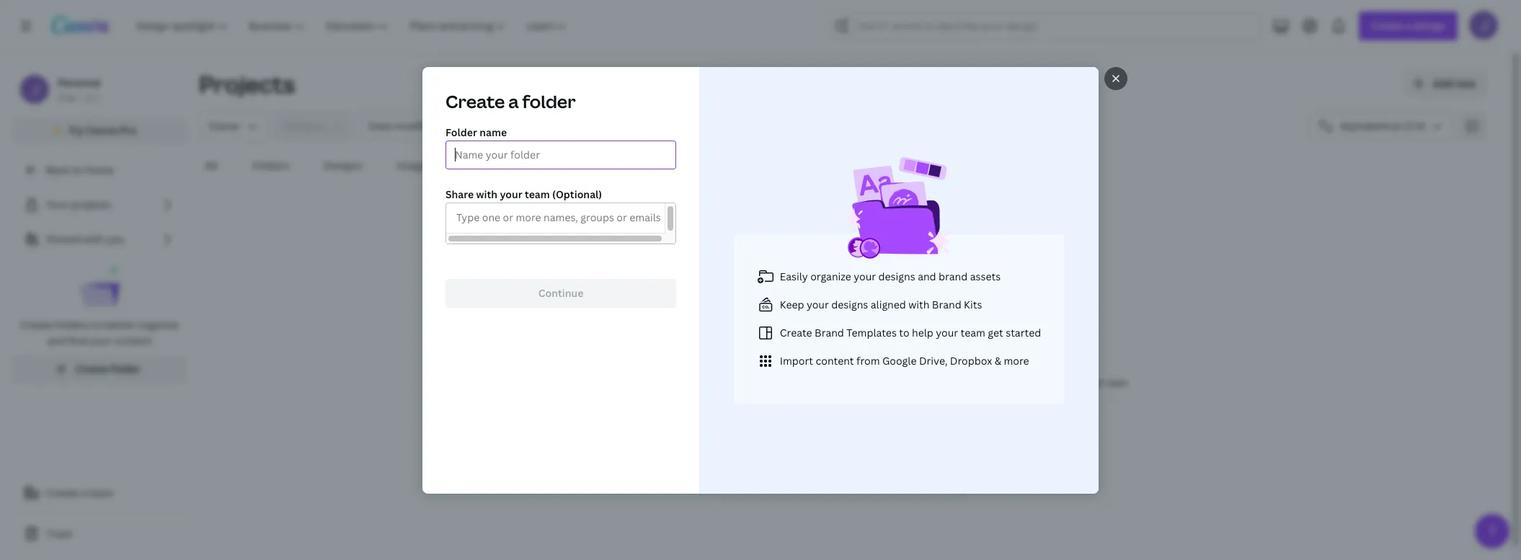 Task type: vqa. For each thing, say whether or not it's contained in the screenshot.
Upload,
yes



Task type: locate. For each thing, give the bounding box(es) containing it.
1 vertical spatial designs
[[832, 297, 869, 311]]

from up the by
[[857, 353, 880, 367]]

1 vertical spatial with
[[83, 232, 104, 246]]

2 horizontal spatial team
[[961, 325, 986, 339]]

0 horizontal spatial a
[[81, 486, 87, 500]]

0 vertical spatial content
[[114, 334, 152, 348]]

create
[[446, 89, 505, 113], [20, 318, 53, 332], [780, 325, 812, 339], [76, 362, 108, 376], [46, 486, 79, 500]]

1 horizontal spatial and
[[809, 353, 833, 370]]

create up folder name on the left of the page
[[446, 89, 505, 113]]

0 vertical spatial and
[[918, 269, 937, 283]]

1 horizontal spatial or
[[1007, 376, 1016, 389]]

to left better
[[92, 318, 102, 332]]

create for create a folder
[[446, 89, 505, 113]]

1 vertical spatial content
[[816, 353, 854, 367]]

a inside button
[[81, 486, 87, 500]]

create inside create folders to better organize and find your content
[[20, 318, 53, 332]]

2 vertical spatial and
[[809, 353, 833, 370]]

folders button
[[247, 152, 295, 180]]

0 vertical spatial brand
[[932, 297, 962, 311]]

your down videos button
[[500, 187, 523, 201]]

folder down better
[[111, 362, 141, 376]]

or right the device
[[1007, 376, 1016, 389]]

1 horizontal spatial with
[[476, 187, 498, 201]]

upload,
[[720, 353, 770, 370]]

and
[[918, 269, 937, 283], [47, 334, 65, 348], [809, 353, 833, 370]]

with
[[476, 187, 498, 201], [83, 232, 104, 246], [909, 297, 930, 311]]

started
[[1006, 325, 1041, 339], [845, 376, 875, 389]]

2 horizontal spatial with
[[909, 297, 930, 311]]

0 horizontal spatial with
[[83, 232, 104, 246]]

create folders to better organize and find your content
[[20, 318, 179, 348]]

home
[[85, 163, 114, 177]]

videos right add
[[576, 376, 603, 389]]

to left use
[[605, 376, 614, 389]]

2 horizontal spatial and
[[918, 269, 937, 283]]

or
[[698, 376, 707, 389], [1007, 376, 1016, 389]]

trash
[[46, 527, 73, 541]]

import
[[780, 353, 814, 367]]

organize right easily
[[811, 269, 852, 283]]

drive,
[[919, 353, 948, 367]]

1 horizontal spatial designs
[[832, 297, 869, 311]]

0 horizontal spatial brand
[[815, 325, 844, 339]]

content
[[114, 334, 152, 348], [816, 353, 854, 367]]

better
[[105, 318, 135, 332]]

your
[[46, 198, 68, 211]]

help
[[912, 325, 934, 339]]

assets
[[970, 269, 1001, 283]]

them
[[746, 376, 768, 389]]

import content from google drive, dropbox & more
[[780, 353, 1030, 367]]

started left the by
[[845, 376, 875, 389]]

1 horizontal spatial content
[[816, 353, 854, 367]]

videos down 'help' at the bottom right of page
[[925, 353, 967, 370]]

your projects
[[46, 198, 111, 211]]

create left folders
[[20, 318, 53, 332]]

add
[[557, 376, 574, 389]]

keep
[[780, 297, 804, 311]]

create for create a team
[[46, 486, 79, 500]]

from left other at the bottom of page
[[1061, 376, 1081, 389]]

from
[[857, 353, 880, 367], [934, 376, 954, 389], [1061, 376, 1081, 389]]

0 horizontal spatial videos
[[576, 376, 603, 389]]

0 horizontal spatial from
[[857, 353, 880, 367]]

your
[[500, 187, 523, 201], [854, 269, 876, 283], [807, 297, 829, 311], [936, 325, 959, 339], [89, 334, 111, 348], [893, 353, 922, 370], [643, 376, 662, 389], [956, 376, 975, 389]]

name
[[480, 125, 507, 139]]

dropbox
[[950, 353, 993, 367]]

find
[[68, 334, 87, 348]]

try canva pro
[[69, 123, 136, 137]]

team
[[525, 187, 550, 201], [961, 325, 986, 339], [89, 486, 114, 500]]

Type one or more names, groups or e​​ma​il​s text field
[[452, 208, 665, 228]]

easily
[[780, 269, 808, 283]]

1 vertical spatial folder
[[111, 362, 141, 376]]

brand up upload, store and organize your videos add videos to use in your designs or organize them using folders. get started by uploading from your device or importing from other apps.
[[815, 325, 844, 339]]

brand left kits
[[932, 297, 962, 311]]

your right in
[[643, 376, 662, 389]]

1 vertical spatial started
[[845, 376, 875, 389]]

content up get
[[816, 353, 854, 367]]

continue button
[[446, 279, 676, 308]]

organize
[[811, 269, 852, 283], [138, 318, 179, 332], [836, 353, 890, 370], [709, 376, 744, 389]]

your up keep your designs aligned with brand kits
[[854, 269, 876, 283]]

brand
[[932, 297, 962, 311], [815, 325, 844, 339]]

create a team
[[46, 486, 114, 500]]

0 horizontal spatial team
[[89, 486, 114, 500]]

by
[[877, 376, 888, 389]]

0 horizontal spatial content
[[114, 334, 152, 348]]

and inside create folders to better organize and find your content
[[47, 334, 65, 348]]

0 vertical spatial videos
[[925, 353, 967, 370]]

0 vertical spatial team
[[525, 187, 550, 201]]

0 vertical spatial folder
[[522, 89, 576, 113]]

1 vertical spatial a
[[81, 486, 87, 500]]

a
[[509, 89, 519, 113], [81, 486, 87, 500]]

designs button
[[318, 152, 368, 180]]

0 vertical spatial a
[[509, 89, 519, 113]]

projects
[[71, 198, 111, 211]]

with right share
[[476, 187, 498, 201]]

and inside upload, store and organize your videos add videos to use in your designs or organize them using folders. get started by uploading from your device or importing from other apps.
[[809, 353, 833, 370]]

0 horizontal spatial and
[[47, 334, 65, 348]]

aligned
[[871, 297, 906, 311]]

folder
[[522, 89, 576, 113], [111, 362, 141, 376]]

1 vertical spatial videos
[[576, 376, 603, 389]]

folder up folder name text box
[[522, 89, 576, 113]]

folders.
[[794, 376, 826, 389]]

create up 'import'
[[780, 325, 812, 339]]

None search field
[[829, 12, 1262, 40]]

list
[[12, 190, 188, 384]]

create folder button
[[12, 355, 188, 384]]

1 vertical spatial and
[[47, 334, 65, 348]]

your inside create folders to better organize and find your content
[[89, 334, 111, 348]]

0 vertical spatial designs
[[879, 269, 916, 283]]

kits
[[964, 297, 982, 311]]

content down better
[[114, 334, 152, 348]]

trash link
[[12, 520, 188, 549]]

continue
[[538, 286, 584, 300]]

your right the find
[[89, 334, 111, 348]]

device
[[977, 376, 1004, 389]]

1 horizontal spatial started
[[1006, 325, 1041, 339]]

to right back
[[72, 163, 82, 177]]

designs up aligned
[[879, 269, 916, 283]]

Folder name text field
[[455, 141, 667, 168]]

importing
[[1018, 376, 1058, 389]]

to
[[72, 163, 82, 177], [92, 318, 102, 332], [899, 325, 910, 339], [605, 376, 614, 389]]

0 horizontal spatial folder
[[111, 362, 141, 376]]

1 horizontal spatial team
[[525, 187, 550, 201]]

designs right in
[[664, 376, 695, 389]]

with inside shared with you link
[[83, 232, 104, 246]]

designs
[[879, 269, 916, 283], [832, 297, 869, 311], [664, 376, 695, 389]]

create up trash at the left of page
[[46, 486, 79, 500]]

create folder
[[76, 362, 141, 376]]

0 horizontal spatial started
[[845, 376, 875, 389]]

other
[[1083, 376, 1106, 389]]

videos
[[466, 159, 500, 172]]

1 horizontal spatial a
[[509, 89, 519, 113]]

to inside upload, store and organize your videos add videos to use in your designs or organize them using folders. get started by uploading from your device or importing from other apps.
[[605, 376, 614, 389]]

from down drive,
[[934, 376, 954, 389]]

2 vertical spatial team
[[89, 486, 114, 500]]

and left brand
[[918, 269, 937, 283]]

0 vertical spatial with
[[476, 187, 498, 201]]

in
[[633, 376, 641, 389]]

team up 'trash' link
[[89, 486, 114, 500]]

and left the find
[[47, 334, 65, 348]]

try
[[69, 123, 84, 137]]

brand
[[939, 269, 968, 283]]

to left 'help' at the bottom right of page
[[899, 325, 910, 339]]

2 vertical spatial designs
[[664, 376, 695, 389]]

create down the find
[[76, 362, 108, 376]]

organize inside create folders to better organize and find your content
[[138, 318, 179, 332]]

2 horizontal spatial designs
[[879, 269, 916, 283]]

0 horizontal spatial or
[[698, 376, 707, 389]]

shared with you link
[[12, 225, 188, 254]]

started right get
[[1006, 325, 1041, 339]]

and up folders.
[[809, 353, 833, 370]]

organize right better
[[138, 318, 179, 332]]

videos button
[[460, 152, 505, 180]]

your down the dropbox
[[956, 376, 975, 389]]

with left you
[[83, 232, 104, 246]]

with up 'help' at the bottom right of page
[[909, 297, 930, 311]]

team left get
[[961, 325, 986, 339]]

team up type one or more names, groups or e​​ma​il​s text box
[[525, 187, 550, 201]]

shared with you
[[46, 232, 125, 246]]

or left them
[[698, 376, 707, 389]]

1 or from the left
[[698, 376, 707, 389]]

share with your team (optional)
[[446, 187, 602, 201]]

back to home
[[46, 163, 114, 177]]

videos
[[925, 353, 967, 370], [576, 376, 603, 389]]

images button
[[391, 152, 437, 180]]

0 horizontal spatial designs
[[664, 376, 695, 389]]

list containing your projects
[[12, 190, 188, 384]]

designs up templates
[[832, 297, 869, 311]]



Task type: describe. For each thing, give the bounding box(es) containing it.
keep your designs aligned with brand kits
[[780, 297, 982, 311]]

team inside create a team button
[[89, 486, 114, 500]]

designs inside upload, store and organize your videos add videos to use in your designs or organize them using folders. get started by uploading from your device or importing from other apps.
[[664, 376, 695, 389]]

folders
[[252, 159, 289, 172]]

get
[[828, 376, 843, 389]]

0 vertical spatial started
[[1006, 325, 1041, 339]]

2 horizontal spatial from
[[1061, 376, 1081, 389]]

create for create folder
[[76, 362, 108, 376]]

1 horizontal spatial folder
[[522, 89, 576, 113]]

your right 'help' at the bottom right of page
[[936, 325, 959, 339]]

folder
[[446, 125, 477, 139]]

free •
[[58, 92, 82, 104]]

easily organize your designs and brand assets
[[780, 269, 1001, 283]]

folders
[[55, 318, 90, 332]]

canva
[[87, 123, 117, 137]]

you
[[107, 232, 125, 246]]

your projects link
[[12, 190, 188, 219]]

to inside create folders to better organize and find your content
[[92, 318, 102, 332]]

store
[[773, 353, 806, 370]]

1 vertical spatial team
[[961, 325, 986, 339]]

1 horizontal spatial brand
[[932, 297, 962, 311]]

projects
[[199, 69, 295, 100]]

uploading
[[890, 376, 931, 389]]

1 horizontal spatial from
[[934, 376, 954, 389]]

folder name
[[446, 125, 507, 139]]

started inside upload, store and organize your videos add videos to use in your designs or organize them using folders. get started by uploading from your device or importing from other apps.
[[845, 376, 875, 389]]

create brand templates to help your team get started
[[780, 325, 1041, 339]]

create a team button
[[12, 479, 188, 508]]

•
[[79, 92, 82, 104]]

1 horizontal spatial videos
[[925, 353, 967, 370]]

share
[[446, 187, 474, 201]]

create for create folders to better organize and find your content
[[20, 318, 53, 332]]

back to home link
[[12, 156, 188, 185]]

(optional)
[[552, 187, 602, 201]]

all button
[[199, 152, 224, 180]]

your up uploading
[[893, 353, 922, 370]]

with for you
[[83, 232, 104, 246]]

designs
[[324, 159, 362, 172]]

use
[[616, 376, 631, 389]]

top level navigation element
[[127, 12, 579, 40]]

folder inside button
[[111, 362, 141, 376]]

create for create brand templates to help your team get started
[[780, 325, 812, 339]]

get
[[988, 325, 1004, 339]]

1 vertical spatial brand
[[815, 325, 844, 339]]

content inside create folders to better organize and find your content
[[114, 334, 152, 348]]

upload, store and organize your videos add videos to use in your designs or organize them using folders. get started by uploading from your device or importing from other apps.
[[557, 353, 1130, 389]]

1
[[96, 92, 100, 104]]

2 vertical spatial with
[[909, 297, 930, 311]]

templates
[[847, 325, 897, 339]]

google
[[883, 353, 917, 367]]

create a folder
[[446, 89, 576, 113]]

your right keep
[[807, 297, 829, 311]]

organize down upload,
[[709, 376, 744, 389]]

personal
[[58, 76, 101, 89]]

with for your
[[476, 187, 498, 201]]

a for team
[[81, 486, 87, 500]]

2 or from the left
[[1007, 376, 1016, 389]]

pro
[[119, 123, 136, 137]]

try canva pro button
[[12, 117, 188, 144]]

all
[[205, 159, 218, 172]]

shared
[[46, 232, 81, 246]]

organize up the by
[[836, 353, 890, 370]]

back
[[46, 163, 69, 177]]

a for folder
[[509, 89, 519, 113]]

apps.
[[1108, 376, 1130, 389]]

images
[[397, 159, 432, 172]]

using
[[770, 376, 792, 389]]

free
[[58, 92, 76, 104]]

&
[[995, 353, 1002, 367]]

more
[[1004, 353, 1030, 367]]



